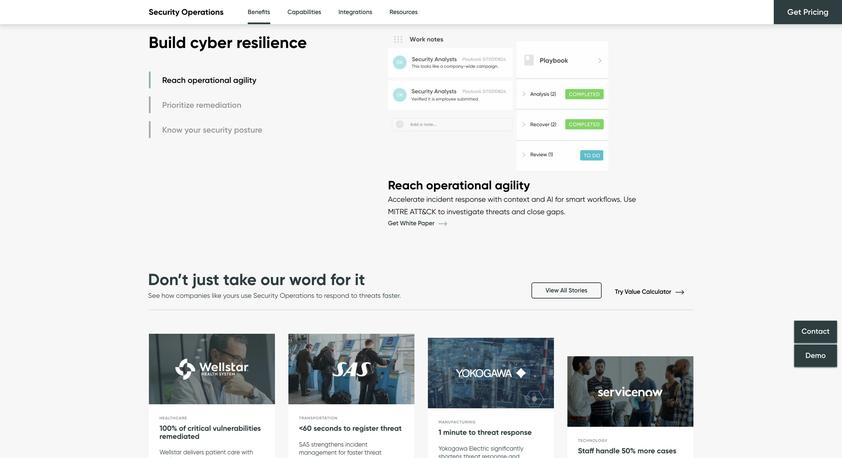 Task type: describe. For each thing, give the bounding box(es) containing it.
servicenow improves soc efficiency with automation image
[[567, 357, 693, 428]]

reach operational agility link
[[149, 72, 264, 88]]

it
[[355, 270, 365, 290]]

threat right register
[[380, 424, 402, 433]]

agility for reach operational agility
[[233, 75, 256, 85]]

demo
[[806, 351, 826, 360]]

know your security posture
[[162, 125, 262, 135]]

threats for with
[[486, 208, 510, 216]]

close
[[527, 208, 545, 216]]

view all stories link
[[532, 283, 602, 299]]

ai
[[547, 195, 553, 204]]

paper
[[418, 220, 435, 227]]

benefits
[[248, 8, 270, 16]]

operational for reach operational agility accelerate incident response with context and ai for smart workflows. use mitre att&ck to investigate threats and close gaps.
[[426, 178, 492, 193]]

calculator
[[642, 288, 671, 296]]

integrations link
[[339, 0, 372, 25]]

prioritize remediation
[[162, 100, 241, 110]]

sas strengthens incident management for faster threat response.
[[299, 441, 382, 459]]

use
[[241, 292, 252, 300]]

resources link
[[390, 0, 418, 25]]

try value calculator
[[615, 288, 673, 296]]

remediation
[[196, 100, 241, 110]]

take
[[223, 270, 257, 290]]

sas
[[299, 441, 310, 448]]

improve response times with security orchestration image
[[388, 24, 638, 178]]

patient
[[206, 449, 226, 456]]

of
[[179, 424, 186, 433]]

operational for reach operational agility
[[188, 75, 231, 85]]

how
[[162, 292, 174, 300]]

threat inside sas strengthens incident management for faster threat response.
[[365, 449, 382, 456]]

smart
[[566, 195, 585, 204]]

for inside sas strengthens incident management for faster threat response.
[[338, 449, 346, 456]]

cases
[[657, 447, 676, 456]]

vulnerabilities
[[213, 424, 261, 433]]

posture
[[234, 125, 262, 135]]

1
[[439, 428, 441, 437]]

don't just take our word for it see how companies like yours use security operations to respond to threats faster.
[[148, 270, 401, 300]]

threat up "electric"
[[478, 428, 499, 437]]

wellstar image
[[149, 334, 275, 405]]

get white paper
[[388, 220, 436, 227]]

resources
[[390, 8, 418, 16]]

pricing
[[803, 7, 829, 17]]

reach operational agility
[[162, 75, 256, 85]]

handle
[[596, 447, 620, 456]]

for inside don't just take our word for it see how companies like yours use security operations to respond to threats faster.
[[331, 270, 351, 290]]

accelerate
[[388, 195, 425, 204]]

security inside don't just take our word for it see how companies like yours use security operations to respond to threats faster.
[[253, 292, 278, 300]]

quality
[[160, 457, 179, 459]]

wellstar
[[160, 449, 182, 456]]

agility for reach operational agility accelerate incident response with context and ai for smart workflows. use mitre att&ck to investigate threats and close gaps.
[[495, 178, 530, 193]]

build cyber resilience
[[149, 32, 307, 52]]

response.
[[299, 457, 325, 459]]

context
[[504, 195, 530, 204]]

demo link
[[794, 345, 837, 367]]

0 vertical spatial security
[[149, 7, 179, 17]]

capabilities
[[287, 8, 321, 16]]

to down it
[[351, 292, 357, 300]]

white
[[400, 220, 416, 227]]

shortens
[[439, 453, 462, 459]]

resilience
[[236, 32, 307, 52]]

see
[[148, 292, 160, 300]]

yokogawa electric significantly shortens threat response an
[[439, 445, 523, 459]]

management
[[299, 449, 337, 456]]

cyber
[[190, 32, 232, 52]]

incident inside reach operational agility accelerate incident response with context and ai for smart workflows. use mitre att&ck to investigate threats and close gaps.
[[426, 195, 454, 204]]

<60
[[299, 424, 312, 433]]

workflows.
[[587, 195, 622, 204]]

gaps.
[[546, 208, 565, 216]]

to left register
[[344, 424, 351, 433]]

capabilities link
[[287, 0, 321, 25]]

use
[[624, 195, 636, 204]]

stories
[[569, 287, 588, 295]]

investigate
[[447, 208, 484, 216]]

prioritize remediation link
[[149, 97, 264, 113]]

care
[[228, 449, 240, 456]]

like
[[212, 292, 221, 300]]

threats for it
[[359, 292, 381, 300]]

staff
[[578, 447, 594, 456]]

all
[[560, 287, 567, 295]]

seconds
[[314, 424, 342, 433]]

1 minute to threat response
[[439, 428, 532, 437]]

know your security posture link
[[149, 121, 264, 138]]

staff handle 50% more cases
[[578, 447, 676, 456]]

<60 seconds to register threat
[[299, 424, 402, 433]]

electric
[[469, 445, 489, 452]]

response for significantly
[[482, 453, 507, 459]]



Task type: locate. For each thing, give the bounding box(es) containing it.
build
[[149, 32, 186, 52]]

0 vertical spatial incident
[[426, 195, 454, 204]]

response down significantly
[[482, 453, 507, 459]]

response for agility
[[455, 195, 486, 204]]

to
[[438, 208, 445, 216], [316, 292, 322, 300], [351, 292, 357, 300], [344, 424, 351, 433], [469, 428, 476, 437]]

with inside reach operational agility accelerate incident response with context and ai for smart workflows. use mitre att&ck to investigate threats and close gaps.
[[488, 195, 502, 204]]

companies
[[176, 292, 210, 300]]

0 horizontal spatial with
[[241, 449, 253, 456]]

1 horizontal spatial threats
[[486, 208, 510, 216]]

view all stories
[[546, 287, 588, 295]]

threats inside reach operational agility accelerate incident response with context and ai for smart workflows. use mitre att&ck to investigate threats and close gaps.
[[486, 208, 510, 216]]

to left 'respond' on the bottom
[[316, 292, 322, 300]]

faster.
[[382, 292, 401, 300]]

0 vertical spatial operational
[[188, 75, 231, 85]]

get left pricing on the right of the page
[[787, 7, 801, 17]]

our
[[261, 270, 285, 290]]

1 vertical spatial reach
[[388, 178, 423, 193]]

2 horizontal spatial and
[[532, 195, 545, 204]]

with left the context
[[488, 195, 502, 204]]

faster
[[347, 449, 363, 456]]

1 vertical spatial and
[[512, 208, 525, 216]]

reach for reach operational agility
[[162, 75, 186, 85]]

operational up prioritize remediation "link"
[[188, 75, 231, 85]]

reach for reach operational agility accelerate incident response with context and ai for smart workflows. use mitre att&ck to investigate threats and close gaps.
[[388, 178, 423, 193]]

0 horizontal spatial reach
[[162, 75, 186, 85]]

get for get pricing
[[787, 7, 801, 17]]

incident up the faster
[[345, 441, 368, 448]]

security up build
[[149, 7, 179, 17]]

0 vertical spatial with
[[488, 195, 502, 204]]

security operations
[[149, 7, 224, 17]]

for
[[555, 195, 564, 204], [331, 270, 351, 290], [338, 449, 346, 456]]

security
[[203, 125, 232, 135]]

reach operational agility accelerate incident response with context and ai for smart workflows. use mitre att&ck to investigate threats and close gaps.
[[388, 178, 636, 216]]

your
[[185, 125, 201, 135]]

0 vertical spatial reach
[[162, 75, 186, 85]]

0 vertical spatial get
[[787, 7, 801, 17]]

0 vertical spatial operations
[[181, 7, 224, 17]]

2 vertical spatial response
[[482, 453, 507, 459]]

0 horizontal spatial threats
[[359, 292, 381, 300]]

and down delivers on the left bottom
[[180, 457, 191, 459]]

respond
[[324, 292, 349, 300]]

try value calculator link
[[615, 288, 694, 296]]

yours
[[223, 292, 239, 300]]

and
[[532, 195, 545, 204], [512, 208, 525, 216], [180, 457, 191, 459]]

get for get white paper
[[388, 220, 399, 227]]

get pricing link
[[774, 0, 842, 24]]

agility inside reach operational agility accelerate incident response with context and ai for smart workflows. use mitre att&ck to investigate threats and close gaps.
[[495, 178, 530, 193]]

1 horizontal spatial incident
[[426, 195, 454, 204]]

reach inside 'link'
[[162, 75, 186, 85]]

0 horizontal spatial incident
[[345, 441, 368, 448]]

significantly
[[491, 445, 523, 452]]

integrations
[[339, 8, 372, 16]]

for inside reach operational agility accelerate incident response with context and ai for smart workflows. use mitre att&ck to investigate threats and close gaps.
[[555, 195, 564, 204]]

reach up accelerate
[[388, 178, 423, 193]]

1 horizontal spatial agility
[[495, 178, 530, 193]]

operational
[[188, 75, 231, 85], [426, 178, 492, 193]]

100%
[[160, 424, 177, 433]]

1 horizontal spatial get
[[787, 7, 801, 17]]

contact link
[[794, 321, 837, 343]]

operations inside don't just take our word for it see how companies like yours use security operations to respond to threats faster.
[[280, 292, 314, 300]]

security down our
[[253, 292, 278, 300]]

benefits link
[[248, 0, 270, 26]]

critical
[[188, 424, 211, 433]]

0 vertical spatial response
[[455, 195, 486, 204]]

response
[[455, 195, 486, 204], [501, 428, 532, 437], [482, 453, 507, 459]]

delivers
[[183, 449, 204, 456]]

incident up att&ck
[[426, 195, 454, 204]]

confidence.
[[193, 457, 225, 459]]

yokogawa
[[439, 445, 468, 452]]

for left the faster
[[338, 449, 346, 456]]

wellstar delivers patient care with quality and confidence.
[[160, 449, 253, 459]]

1 horizontal spatial operations
[[280, 292, 314, 300]]

word
[[289, 270, 326, 290]]

to right att&ck
[[438, 208, 445, 216]]

0 horizontal spatial security
[[149, 7, 179, 17]]

response inside yokogawa electric significantly shortens threat response an
[[482, 453, 507, 459]]

try
[[615, 288, 623, 296]]

get down mitre
[[388, 220, 399, 227]]

0 horizontal spatial and
[[180, 457, 191, 459]]

operational inside reach operational agility 'link'
[[188, 75, 231, 85]]

1 vertical spatial with
[[241, 449, 253, 456]]

0 horizontal spatial operations
[[181, 7, 224, 17]]

with inside wellstar delivers patient care with quality and confidence.
[[241, 449, 253, 456]]

minute
[[443, 428, 467, 437]]

1 vertical spatial incident
[[345, 441, 368, 448]]

1 horizontal spatial security
[[253, 292, 278, 300]]

threat down "electric"
[[464, 453, 481, 459]]

operational up the investigate
[[426, 178, 492, 193]]

strengthens
[[311, 441, 344, 448]]

threats down it
[[359, 292, 381, 300]]

threats
[[486, 208, 510, 216], [359, 292, 381, 300]]

threats down the context
[[486, 208, 510, 216]]

1 horizontal spatial operational
[[426, 178, 492, 193]]

mitre
[[388, 208, 408, 216]]

reach up prioritize at the left top
[[162, 75, 186, 85]]

with right care
[[241, 449, 253, 456]]

0 horizontal spatial agility
[[233, 75, 256, 85]]

threat inside yokogawa electric significantly shortens threat response an
[[464, 453, 481, 459]]

1 horizontal spatial and
[[512, 208, 525, 216]]

1 vertical spatial response
[[501, 428, 532, 437]]

to inside reach operational agility accelerate incident response with context and ai for smart workflows. use mitre att&ck to investigate threats and close gaps.
[[438, 208, 445, 216]]

operations down word
[[280, 292, 314, 300]]

1 vertical spatial operational
[[426, 178, 492, 193]]

0 vertical spatial for
[[555, 195, 564, 204]]

1 vertical spatial agility
[[495, 178, 530, 193]]

don't
[[148, 270, 188, 290]]

and left ai
[[532, 195, 545, 204]]

att&ck
[[410, 208, 436, 216]]

reach inside reach operational agility accelerate incident response with context and ai for smart workflows. use mitre att&ck to investigate threats and close gaps.
[[388, 178, 423, 193]]

2 vertical spatial for
[[338, 449, 346, 456]]

50%
[[622, 447, 636, 456]]

0 vertical spatial agility
[[233, 75, 256, 85]]

operations
[[181, 7, 224, 17], [280, 292, 314, 300]]

remediated
[[160, 432, 200, 441]]

security
[[149, 7, 179, 17], [253, 292, 278, 300]]

and down the context
[[512, 208, 525, 216]]

response inside reach operational agility accelerate incident response with context and ai for smart workflows. use mitre att&ck to investigate threats and close gaps.
[[455, 195, 486, 204]]

1 horizontal spatial with
[[488, 195, 502, 204]]

for up 'respond' on the bottom
[[331, 270, 351, 290]]

response up significantly
[[501, 428, 532, 437]]

sas image
[[288, 334, 414, 405]]

value
[[625, 288, 640, 296]]

response up the investigate
[[455, 195, 486, 204]]

threat right the faster
[[365, 449, 382, 456]]

0 vertical spatial and
[[532, 195, 545, 204]]

know
[[162, 125, 183, 135]]

1 vertical spatial security
[[253, 292, 278, 300]]

more
[[638, 447, 655, 456]]

contact
[[802, 327, 830, 336]]

view
[[546, 287, 559, 295]]

just
[[192, 270, 219, 290]]

for right ai
[[555, 195, 564, 204]]

and inside wellstar delivers patient care with quality and confidence.
[[180, 457, 191, 459]]

0 vertical spatial threats
[[486, 208, 510, 216]]

1 vertical spatial operations
[[280, 292, 314, 300]]

operations up cyber
[[181, 7, 224, 17]]

threat
[[380, 424, 402, 433], [478, 428, 499, 437], [365, 449, 382, 456], [464, 453, 481, 459]]

1 vertical spatial get
[[388, 220, 399, 227]]

100% of critical vulnerabilities remediated
[[160, 424, 261, 441]]

agility
[[233, 75, 256, 85], [495, 178, 530, 193]]

incident inside sas strengthens incident management for faster threat response.
[[345, 441, 368, 448]]

get pricing
[[787, 7, 829, 17]]

threats inside don't just take our word for it see how companies like yours use security operations to respond to threats faster.
[[359, 292, 381, 300]]

0 horizontal spatial operational
[[188, 75, 231, 85]]

operational inside reach operational agility accelerate incident response with context and ai for smart workflows. use mitre att&ck to investigate threats and close gaps.
[[426, 178, 492, 193]]

1 vertical spatial for
[[331, 270, 351, 290]]

1 horizontal spatial reach
[[388, 178, 423, 193]]

0 horizontal spatial get
[[388, 220, 399, 227]]

register
[[353, 424, 379, 433]]

1 vertical spatial threats
[[359, 292, 381, 300]]

agility inside 'link'
[[233, 75, 256, 85]]

to right minute
[[469, 428, 476, 437]]

yokogawa electric responds to threats in 1 minute image
[[428, 338, 554, 409]]

get white paper link
[[388, 220, 457, 227]]

2 vertical spatial and
[[180, 457, 191, 459]]



Task type: vqa. For each thing, say whether or not it's contained in the screenshot.
patient
yes



